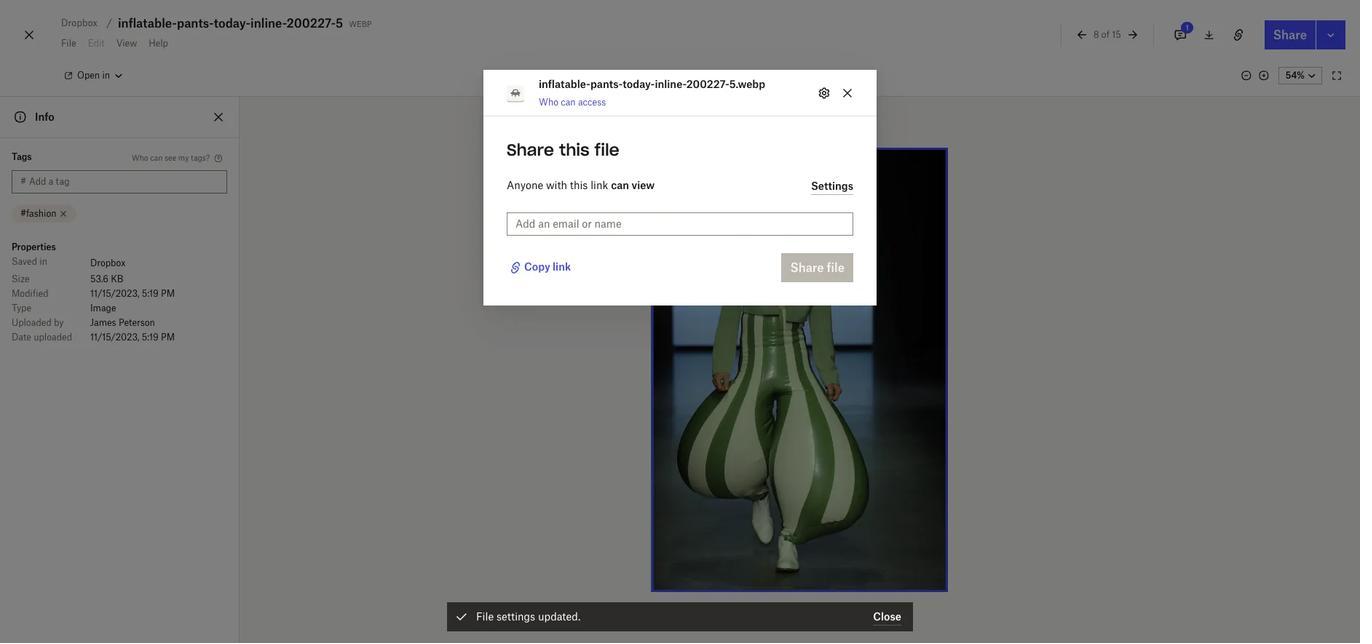 Task type: describe. For each thing, give the bounding box(es) containing it.
uploaded by
[[12, 317, 64, 328]]

who inside 'inflatable-pants-today-inline-200227-5.webp who can access'
[[539, 97, 558, 108]]

15
[[1112, 29, 1121, 40]]

table containing saved in
[[12, 255, 227, 345]]

11/15/2023, 5:19 pm for kb
[[90, 288, 175, 299]]

who can see my tags? image
[[213, 153, 224, 165]]

0 vertical spatial this
[[559, 140, 590, 160]]

info
[[35, 111, 54, 123]]

by
[[54, 317, 64, 328]]

row containing saved in
[[12, 255, 227, 272]]

my
[[178, 153, 189, 162]]

0 horizontal spatial today-
[[214, 16, 251, 31]]

james peterson
[[90, 317, 155, 328]]

#
[[20, 176, 26, 187]]

copy link
[[524, 261, 571, 273]]

inflatable-pants-today-inline-200227-5.webp who can access
[[539, 78, 765, 108]]

share for share
[[1273, 28, 1307, 42]]

5
[[336, 16, 343, 31]]

properties
[[12, 242, 56, 253]]

modified
[[12, 288, 48, 299]]

saved
[[12, 256, 37, 267]]

close button
[[873, 609, 901, 626]]

5.webp
[[729, 78, 765, 91]]

size
[[12, 274, 30, 285]]

tags
[[12, 151, 32, 162]]

of
[[1101, 29, 1110, 40]]

1 vertical spatial who
[[132, 153, 148, 162]]

share button
[[1264, 20, 1316, 50]]

with
[[546, 179, 567, 192]]

row containing uploaded by
[[12, 316, 227, 331]]

uploaded
[[34, 332, 72, 343]]

share this file
[[507, 140, 619, 160]]

close
[[873, 610, 901, 623]]

tags?
[[191, 153, 210, 162]]

share for share this file
[[507, 140, 554, 160]]

inline- inside 'inflatable-pants-today-inline-200227-5.webp who can access'
[[655, 78, 686, 91]]

webp
[[349, 17, 372, 29]]

#fashion
[[20, 208, 56, 219]]

#fashion button
[[12, 205, 77, 223]]

updated.
[[538, 611, 580, 623]]

uploaded
[[12, 317, 51, 328]]

0 horizontal spatial 200227-
[[287, 16, 336, 31]]

200227- inside 'inflatable-pants-today-inline-200227-5.webp who can access'
[[686, 78, 729, 91]]

file
[[476, 611, 494, 623]]

11/15/2023, for kb
[[90, 288, 139, 299]]

Add an email or name text field
[[515, 217, 845, 233]]

saved in
[[12, 256, 47, 267]]

8
[[1094, 29, 1099, 40]]

0 vertical spatial inline-
[[251, 16, 287, 31]]

pants- inside 'inflatable-pants-today-inline-200227-5.webp who can access'
[[590, 78, 623, 91]]

0 horizontal spatial inflatable-
[[118, 16, 177, 31]]

in
[[40, 256, 47, 267]]



Task type: locate. For each thing, give the bounding box(es) containing it.
0 horizontal spatial can
[[150, 153, 163, 162]]

kb
[[111, 274, 123, 285]]

0 vertical spatial share
[[1273, 28, 1307, 42]]

5:19 for 53.6 kb
[[142, 288, 159, 299]]

0 vertical spatial 11/15/2023,
[[90, 288, 139, 299]]

who left access
[[539, 97, 558, 108]]

peterson
[[119, 317, 155, 328]]

1 horizontal spatial today-
[[623, 78, 655, 91]]

11/15/2023, down kb
[[90, 288, 139, 299]]

0 vertical spatial pants-
[[177, 16, 214, 31]]

6 row from the top
[[12, 331, 227, 345]]

row up kb
[[12, 255, 227, 272]]

2 horizontal spatial can
[[611, 179, 629, 192]]

date uploaded
[[12, 332, 72, 343]]

0 vertical spatial link
[[591, 179, 608, 192]]

8 of 15
[[1094, 29, 1121, 40]]

1 horizontal spatial can
[[561, 97, 576, 108]]

today-
[[214, 16, 251, 31], [623, 78, 655, 91]]

dropbox
[[90, 258, 125, 269]]

1 vertical spatial share
[[507, 140, 554, 160]]

this
[[559, 140, 590, 160], [570, 179, 588, 192]]

who can see my tags?
[[132, 153, 210, 162]]

1 vertical spatial pants-
[[590, 78, 623, 91]]

2 11/15/2023, 5:19 pm from the top
[[90, 332, 175, 343]]

alert containing close
[[447, 603, 913, 632]]

2 5:19 from the top
[[142, 332, 159, 343]]

row down 'dropbox' 'link'
[[12, 272, 227, 287]]

1 vertical spatial 5:19
[[142, 332, 159, 343]]

link down the file
[[591, 179, 608, 192]]

0 vertical spatial pm
[[161, 288, 175, 299]]

share
[[1273, 28, 1307, 42], [507, 140, 554, 160]]

0 vertical spatial 11/15/2023, 5:19 pm
[[90, 288, 175, 299]]

2 11/15/2023, from the top
[[90, 332, 139, 343]]

alert
[[447, 603, 913, 632]]

image
[[90, 303, 116, 314]]

0 horizontal spatial share
[[507, 140, 554, 160]]

type
[[12, 303, 31, 314]]

link
[[591, 179, 608, 192], [553, 261, 571, 273]]

can left view
[[611, 179, 629, 192]]

this left the file
[[559, 140, 590, 160]]

1 horizontal spatial pants-
[[590, 78, 623, 91]]

0 vertical spatial 5:19
[[142, 288, 159, 299]]

file settings updated.
[[476, 611, 580, 623]]

pm
[[161, 288, 175, 299], [161, 332, 175, 343]]

settings
[[496, 611, 535, 623]]

5:19 for james peterson
[[142, 332, 159, 343]]

0 horizontal spatial link
[[553, 261, 571, 273]]

today- inside 'inflatable-pants-today-inline-200227-5.webp who can access'
[[623, 78, 655, 91]]

row down kb
[[12, 287, 227, 301]]

0 horizontal spatial pants-
[[177, 16, 214, 31]]

3 row from the top
[[12, 287, 227, 301]]

11/15/2023, 5:19 pm down peterson
[[90, 332, 175, 343]]

access
[[578, 97, 606, 108]]

11/15/2023,
[[90, 288, 139, 299], [90, 332, 139, 343]]

5:19 down peterson
[[142, 332, 159, 343]]

file
[[594, 140, 619, 160]]

0 vertical spatial can
[[561, 97, 576, 108]]

1 horizontal spatial 200227-
[[686, 78, 729, 91]]

inflatable- up the who can access link on the top of the page
[[539, 78, 590, 91]]

5 row from the top
[[12, 316, 227, 331]]

james
[[90, 317, 116, 328]]

row up james peterson
[[12, 301, 227, 316]]

copy
[[524, 261, 550, 273]]

sharing modal dialog
[[483, 70, 877, 423]]

inflatable- right /
[[118, 16, 177, 31]]

1 horizontal spatial link
[[591, 179, 608, 192]]

/
[[106, 17, 112, 29]]

dropbox link
[[90, 256, 125, 271]]

row containing size
[[12, 272, 227, 287]]

1 horizontal spatial who
[[539, 97, 558, 108]]

11/15/2023, down james peterson
[[90, 332, 139, 343]]

date
[[12, 332, 31, 343]]

anyone with this link can view
[[507, 179, 655, 192]]

200227-
[[287, 16, 336, 31], [686, 78, 729, 91]]

row containing modified
[[12, 287, 227, 301]]

5:19
[[142, 288, 159, 299], [142, 332, 159, 343]]

inflatable- inside 'inflatable-pants-today-inline-200227-5.webp who can access'
[[539, 78, 590, 91]]

pants-
[[177, 16, 214, 31], [590, 78, 623, 91]]

1 11/15/2023, from the top
[[90, 288, 139, 299]]

link right copy
[[553, 261, 571, 273]]

pm for kb
[[161, 288, 175, 299]]

table
[[12, 255, 227, 345]]

row
[[12, 255, 227, 272], [12, 272, 227, 287], [12, 287, 227, 301], [12, 301, 227, 316], [12, 316, 227, 331], [12, 331, 227, 345]]

settings button
[[811, 178, 853, 195]]

/ inflatable-pants-today-inline-200227-5 webp
[[106, 16, 372, 31]]

0 horizontal spatial inline-
[[251, 16, 287, 31]]

1 vertical spatial 11/15/2023, 5:19 pm
[[90, 332, 175, 343]]

1 vertical spatial can
[[150, 153, 163, 162]]

None field
[[0, 0, 112, 16]]

53.6
[[90, 274, 108, 285]]

1 vertical spatial 200227-
[[686, 78, 729, 91]]

1 vertical spatial this
[[570, 179, 588, 192]]

this right with
[[570, 179, 588, 192]]

0 horizontal spatial who
[[132, 153, 148, 162]]

share inside button
[[1273, 28, 1307, 42]]

row down james peterson
[[12, 331, 227, 345]]

1 vertical spatial pm
[[161, 332, 175, 343]]

2 pm from the top
[[161, 332, 175, 343]]

1 vertical spatial link
[[553, 261, 571, 273]]

1 vertical spatial inflatable-
[[539, 78, 590, 91]]

0 vertical spatial inflatable-
[[118, 16, 177, 31]]

pm for peterson
[[161, 332, 175, 343]]

1 5:19 from the top
[[142, 288, 159, 299]]

0 vertical spatial today-
[[214, 16, 251, 31]]

0 vertical spatial who
[[539, 97, 558, 108]]

who left the see
[[132, 153, 148, 162]]

11/15/2023, for peterson
[[90, 332, 139, 343]]

1 horizontal spatial share
[[1273, 28, 1307, 42]]

who
[[539, 97, 558, 108], [132, 153, 148, 162]]

see
[[165, 153, 176, 162]]

2 vertical spatial can
[[611, 179, 629, 192]]

can
[[561, 97, 576, 108], [150, 153, 163, 162], [611, 179, 629, 192]]

can inside 'inflatable-pants-today-inline-200227-5.webp who can access'
[[561, 97, 576, 108]]

2 row from the top
[[12, 272, 227, 287]]

can left access
[[561, 97, 576, 108]]

1 11/15/2023, 5:19 pm from the top
[[90, 288, 175, 299]]

1 pm from the top
[[161, 288, 175, 299]]

anyone
[[507, 179, 543, 192]]

0 vertical spatial 200227-
[[287, 16, 336, 31]]

inflatable-
[[118, 16, 177, 31], [539, 78, 590, 91]]

view
[[632, 179, 655, 192]]

row containing date uploaded
[[12, 331, 227, 345]]

settings
[[811, 180, 853, 192]]

11/15/2023, 5:19 pm
[[90, 288, 175, 299], [90, 332, 175, 343]]

1 vertical spatial 11/15/2023,
[[90, 332, 139, 343]]

copy link link
[[507, 259, 574, 277]]

who can access link
[[539, 97, 606, 108]]

11/15/2023, 5:19 pm for peterson
[[90, 332, 175, 343]]

close left sidebar image
[[210, 108, 227, 126]]

1 vertical spatial today-
[[623, 78, 655, 91]]

5:19 up peterson
[[142, 288, 159, 299]]

can left the see
[[150, 153, 163, 162]]

53.6 kb
[[90, 274, 123, 285]]

inline-
[[251, 16, 287, 31], [655, 78, 686, 91]]

4 row from the top
[[12, 301, 227, 316]]

row down image
[[12, 316, 227, 331]]

11/15/2023, 5:19 pm down kb
[[90, 288, 175, 299]]

row containing type
[[12, 301, 227, 316]]

1 horizontal spatial inflatable-
[[539, 78, 590, 91]]

1 horizontal spatial inline-
[[655, 78, 686, 91]]

share inside sharing modal dialog
[[507, 140, 554, 160]]

1 row from the top
[[12, 255, 227, 272]]

close image
[[20, 23, 38, 47]]

1 vertical spatial inline-
[[655, 78, 686, 91]]



Task type: vqa. For each thing, say whether or not it's contained in the screenshot.
Branding
no



